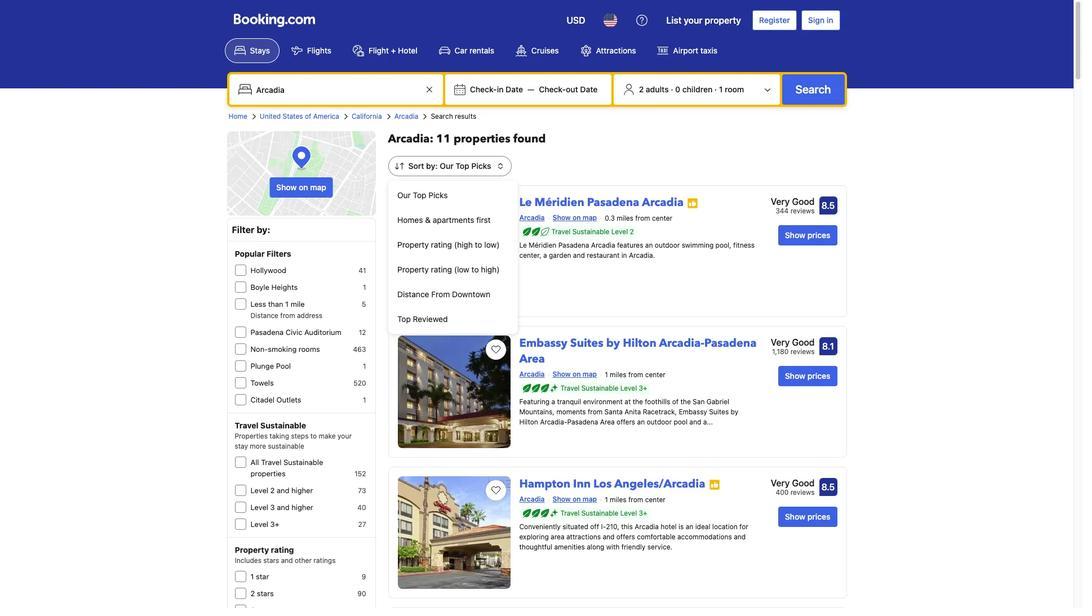 Task type: describe. For each thing, give the bounding box(es) containing it.
pasadena inside featuring a tranquil environment at the foothills of the san gabriel mountains, moments from santa anita racetrack, embassy suites by hilton arcadia-pasadena area offers an outdoor pool and a...
[[567, 418, 598, 427]]

usd
[[567, 15, 585, 25]]

car rentals link
[[429, 38, 504, 63]]

2 inside main content
[[630, 228, 634, 236]]

le for le méridien pasadena arcadia
[[519, 195, 532, 210]]

higher for level 3 and higher
[[292, 503, 313, 512]]

level up 'level 3 and higher' at bottom left
[[251, 486, 268, 495]]

and inside le méridien pasadena arcadia features an outdoor swimming pool, fitness center, a garden and restaurant in arcadia.
[[573, 251, 585, 260]]

stay
[[235, 442, 248, 451]]

list your property link
[[660, 7, 748, 34]]

embassy suites by hilton arcadia-pasadena area
[[519, 336, 757, 367]]

8.5 for hampton inn los angeles/arcadia
[[821, 482, 835, 493]]

1 vertical spatial center
[[645, 371, 666, 379]]

from down mile
[[280, 312, 295, 320]]

children
[[682, 85, 712, 94]]

miles for pasadena
[[617, 214, 633, 223]]

non-
[[251, 345, 268, 354]]

sign
[[808, 15, 825, 25]]

le méridien pasadena arcadia image
[[398, 195, 510, 308]]

make
[[319, 432, 336, 441]]

comfortable
[[637, 533, 675, 542]]

found
[[513, 131, 546, 147]]

area inside featuring a tranquil environment at the foothills of the san gabriel mountains, moments from santa anita racetrack, embassy suites by hilton arcadia-pasadena area offers an outdoor pool and a...
[[600, 418, 615, 427]]

hampton
[[519, 477, 570, 492]]

arcadia inside le méridien pasadena arcadia features an outdoor swimming pool, fitness center, a garden and restaurant in arcadia.
[[591, 241, 615, 250]]

5
[[362, 300, 366, 309]]

2 vertical spatial 3+
[[270, 520, 279, 529]]

reviews for hampton inn los angeles/arcadia
[[790, 489, 815, 497]]

scored 8.5 element for hampton inn los angeles/arcadia
[[819, 478, 837, 497]]

property rating (high to low)
[[397, 240, 500, 250]]

arcadia up 0.3 miles from center
[[642, 195, 684, 210]]

embassy suites by hilton arcadia-pasadena area image
[[398, 336, 510, 449]]

0.3 miles from center
[[605, 214, 672, 223]]

1 down los
[[605, 496, 608, 504]]

arcadia up center,
[[519, 214, 545, 222]]

distance from downtown
[[397, 290, 490, 299]]

rooms
[[299, 345, 320, 354]]

at
[[625, 398, 631, 406]]

search button
[[782, 74, 845, 105]]

and inside featuring a tranquil environment at the foothills of the san gabriel mountains, moments from santa anita racetrack, embassy suites by hilton arcadia-pasadena area offers an outdoor pool and a...
[[689, 418, 701, 427]]

2 horizontal spatial top
[[456, 161, 469, 171]]

address
[[297, 312, 322, 320]]

2 adults · 0 children · 1 room
[[639, 85, 744, 94]]

this property is part of our preferred partner program. it's committed to providing excellent service and good value. it'll pay us a higher commission if you make a booking. image
[[687, 198, 698, 209]]

9
[[362, 573, 366, 582]]

level up at
[[620, 384, 637, 393]]

car rentals
[[455, 46, 494, 55]]

area
[[551, 533, 564, 542]]

less than 1 mile
[[251, 300, 305, 309]]

1 horizontal spatial your
[[684, 15, 702, 25]]

hampton inn los angeles/arcadia
[[519, 477, 705, 492]]

outdoor inside featuring a tranquil environment at the foothills of the san gabriel mountains, moments from santa anita racetrack, embassy suites by hilton arcadia-pasadena area offers an outdoor pool and a...
[[647, 418, 672, 427]]

search results updated. arcadia: 11 properties found. element
[[388, 131, 847, 147]]

méridien for le méridien pasadena arcadia features an outdoor swimming pool, fitness center, a garden and restaurant in arcadia.
[[529, 241, 556, 250]]

plunge
[[251, 362, 274, 371]]

2 up '3'
[[270, 486, 275, 495]]

scored 8.1 element
[[819, 338, 837, 356]]

400
[[776, 489, 789, 497]]

thoughtful
[[519, 543, 552, 552]]

344
[[776, 207, 789, 215]]

travel for very good 400 reviews
[[560, 509, 580, 518]]

27
[[358, 521, 366, 529]]

—
[[528, 85, 534, 94]]

arcadia- inside embassy suites by hilton arcadia-pasadena area
[[659, 336, 704, 351]]

fitness
[[733, 241, 755, 250]]

citadel
[[251, 396, 275, 405]]

area inside embassy suites by hilton arcadia-pasadena area
[[519, 352, 545, 367]]

filter
[[232, 225, 255, 235]]

1 up "5"
[[363, 283, 366, 292]]

1 vertical spatial miles
[[610, 371, 627, 379]]

rentals
[[469, 46, 494, 55]]

california
[[352, 112, 382, 121]]

conveniently situated off i-210, this arcadia hotel is an ideal location for exploring area attractions and offers comfortable accommodations and thoughtful amenities along with friendly service.
[[519, 523, 748, 552]]

sustainable inside travel sustainable properties taking steps to make your stay more sustainable
[[260, 421, 306, 431]]

distance from address
[[251, 312, 322, 320]]

by inside featuring a tranquil environment at the foothills of the san gabriel mountains, moments from santa anita racetrack, embassy suites by hilton arcadia-pasadena area offers an outdoor pool and a...
[[731, 408, 738, 416]]

property rating includes stars and other ratings
[[235, 546, 336, 565]]

flight + hotel link
[[343, 38, 427, 63]]

to for (high
[[475, 240, 482, 250]]

rating for (high
[[431, 240, 452, 250]]

3
[[270, 503, 275, 512]]

show on map for very good 400 reviews
[[553, 495, 597, 504]]

taxis
[[700, 46, 717, 55]]

210,
[[606, 523, 619, 531]]

1 left star
[[251, 573, 254, 582]]

travel sustainable level 2
[[551, 228, 634, 236]]

all travel sustainable properties
[[251, 458, 323, 478]]

garden
[[549, 251, 571, 260]]

suites inside embassy suites by hilton arcadia-pasadena area
[[570, 336, 603, 351]]

higher for level 2 and higher
[[291, 486, 313, 495]]

hilton inside embassy suites by hilton arcadia-pasadena area
[[623, 336, 656, 351]]

map inside button
[[310, 183, 326, 192]]

good for le méridien pasadena arcadia
[[792, 197, 815, 207]]

downtown
[[452, 290, 490, 299]]

taking
[[270, 432, 289, 441]]

tranquil
[[557, 398, 581, 406]]

463
[[353, 345, 366, 354]]

0 vertical spatial our
[[440, 161, 453, 171]]

outdoor inside le méridien pasadena arcadia features an outdoor swimming pool, fitness center, a garden and restaurant in arcadia.
[[655, 241, 680, 250]]

of inside 'link'
[[305, 112, 311, 121]]

a inside featuring a tranquil environment at the foothills of the san gabriel mountains, moments from santa anita racetrack, embassy suites by hilton arcadia-pasadena area offers an outdoor pool and a...
[[551, 398, 555, 406]]

very good element for le méridien pasadena arcadia
[[771, 195, 815, 209]]

very good 344 reviews
[[771, 197, 815, 215]]

1 miles from center for 8.5
[[605, 496, 666, 504]]

civic
[[286, 328, 302, 337]]

racetrack,
[[643, 408, 677, 416]]

level left '3'
[[251, 503, 268, 512]]

by: for filter
[[257, 225, 270, 235]]

homes & apartments first
[[397, 215, 491, 225]]

on for very good 344 reviews
[[573, 214, 581, 222]]

adults
[[646, 85, 669, 94]]

homes & apartments first button
[[388, 208, 518, 233]]

top reviewed button
[[388, 307, 518, 332]]

a inside le méridien pasadena arcadia features an outdoor swimming pool, fitness center, a garden and restaurant in arcadia.
[[543, 251, 547, 260]]

embassy inside featuring a tranquil environment at the foothills of the san gabriel mountains, moments from santa anita racetrack, embassy suites by hilton arcadia-pasadena area offers an outdoor pool and a...
[[679, 408, 707, 416]]

check-in date button
[[465, 79, 528, 100]]

property for property rating (high to low)
[[397, 240, 429, 250]]

airport taxis link
[[648, 38, 727, 63]]

other
[[295, 557, 312, 565]]

pasadena up non-
[[251, 328, 284, 337]]

level 3+
[[251, 520, 279, 529]]

arcadia up 'featuring'
[[519, 370, 545, 379]]

reviews inside very good 1,180 reviews
[[790, 348, 815, 356]]

travel sustainable level 3+ for 8.5
[[560, 509, 647, 518]]

show prices for hampton inn los angeles/arcadia
[[785, 512, 830, 522]]

filter by:
[[232, 225, 270, 235]]

2 very good element from the top
[[771, 336, 815, 349]]

scored 8.5 element for le méridien pasadena arcadia
[[819, 197, 837, 215]]

travel for very good 344 reviews
[[551, 228, 571, 236]]

citadel outlets
[[251, 396, 301, 405]]

all
[[251, 458, 259, 467]]

top reviewed
[[397, 314, 448, 324]]

0 vertical spatial properties
[[454, 131, 510, 147]]

suites inside featuring a tranquil environment at the foothills of the san gabriel mountains, moments from santa anita racetrack, embassy suites by hilton arcadia-pasadena area offers an outdoor pool and a...
[[709, 408, 729, 416]]

more
[[250, 442, 266, 451]]

and inside property rating includes stars and other ratings
[[281, 557, 293, 565]]

less
[[251, 300, 266, 309]]

2 check- from the left
[[539, 85, 566, 94]]

3+ for 8.5
[[639, 509, 647, 518]]

an inside featuring a tranquil environment at the foothills of the san gabriel mountains, moments from santa anita racetrack, embassy suites by hilton arcadia-pasadena area offers an outdoor pool and a...
[[637, 418, 645, 427]]

arcadia down 'hampton'
[[519, 495, 545, 504]]

your inside travel sustainable properties taking steps to make your stay more sustainable
[[338, 432, 352, 441]]

2 vertical spatial top
[[397, 314, 411, 324]]

reviews for le méridien pasadena arcadia
[[790, 207, 815, 215]]

520
[[354, 379, 366, 388]]

this property is part of our preferred partner program. it's committed to providing excellent service and good value. it'll pay us a higher commission if you make a booking. image for hampton inn los angeles/arcadia
[[709, 479, 720, 491]]

in inside le méridien pasadena arcadia features an outdoor swimming pool, fitness center, a garden and restaurant in arcadia.
[[621, 251, 627, 260]]

property rating (high to low) button
[[388, 233, 518, 258]]

in for sign
[[827, 15, 833, 25]]

distance from downtown button
[[388, 282, 518, 307]]

of inside featuring a tranquil environment at the foothills of the san gabriel mountains, moments from santa anita racetrack, embassy suites by hilton arcadia-pasadena area offers an outdoor pool and a...
[[672, 398, 679, 406]]

our inside 'our top picks' button
[[397, 190, 411, 200]]

flights link
[[282, 38, 341, 63]]

by inside embassy suites by hilton arcadia-pasadena area
[[606, 336, 620, 351]]

travel sustainable level 3+ for 8.1
[[560, 384, 647, 393]]

search for search
[[796, 83, 831, 96]]

arcadia.
[[629, 251, 655, 260]]

stays link
[[225, 38, 279, 63]]

flight + hotel
[[369, 46, 417, 55]]

level 3 and higher
[[251, 503, 313, 512]]

flights
[[307, 46, 331, 55]]

level up this
[[620, 509, 637, 518]]

2 down the 1 star
[[251, 590, 255, 599]]

show on map for very good 344 reviews
[[553, 214, 597, 222]]

check-in date — check-out date
[[470, 85, 598, 94]]

out
[[566, 85, 578, 94]]

and down for
[[734, 533, 746, 542]]

travel inside travel sustainable properties taking steps to make your stay more sustainable
[[235, 421, 258, 431]]

1 the from the left
[[633, 398, 643, 406]]

show prices button for arcadia
[[778, 225, 837, 246]]

from
[[431, 290, 450, 299]]

property rating (low to high)
[[397, 265, 500, 274]]

ratings
[[314, 557, 336, 565]]

very good 400 reviews
[[771, 478, 815, 497]]

map for very good 1,180 reviews
[[583, 370, 597, 379]]

this property is part of our preferred partner program. it's committed to providing excellent service and good value. it'll pay us a higher commission if you make a booking. image for le méridien pasadena arcadia
[[687, 198, 698, 209]]

1 horizontal spatial top
[[413, 190, 426, 200]]

1 up environment
[[605, 371, 608, 379]]

1 check- from the left
[[470, 85, 497, 94]]

from for very good 344 reviews
[[635, 214, 650, 223]]



Task type: vqa. For each thing, say whether or not it's contained in the screenshot.
the left the only 1 room left on our site
no



Task type: locate. For each thing, give the bounding box(es) containing it.
your right the make
[[338, 432, 352, 441]]

exploring
[[519, 533, 549, 542]]

miles up at
[[610, 371, 627, 379]]

in right sign
[[827, 15, 833, 25]]

offers inside featuring a tranquil environment at the foothills of the san gabriel mountains, moments from santa anita racetrack, embassy suites by hilton arcadia-pasadena area offers an outdoor pool and a...
[[617, 418, 635, 427]]

towels
[[251, 379, 274, 388]]

list
[[666, 15, 682, 25]]

room
[[725, 85, 744, 94]]

3 prices from the top
[[807, 512, 830, 522]]

sign in link
[[801, 10, 840, 30]]

show on map inside button
[[276, 183, 326, 192]]

0 vertical spatial scored 8.5 element
[[819, 197, 837, 215]]

map for very good 400 reviews
[[583, 495, 597, 504]]

0 horizontal spatial properties
[[251, 469, 286, 478]]

0 vertical spatial prices
[[807, 231, 830, 240]]

prices down "very good 344 reviews"
[[807, 231, 830, 240]]

1 star
[[251, 573, 269, 582]]

0 horizontal spatial in
[[497, 85, 504, 94]]

distance down less
[[251, 312, 278, 320]]

date left —
[[506, 85, 523, 94]]

very good 1,180 reviews
[[771, 338, 815, 356]]

2 vertical spatial property
[[235, 546, 269, 555]]

good
[[792, 197, 815, 207], [792, 338, 815, 348], [792, 478, 815, 489]]

scored 8.5 element right very good 400 reviews
[[819, 478, 837, 497]]

1 good from the top
[[792, 197, 815, 207]]

rating left (high
[[431, 240, 452, 250]]

on inside button
[[299, 183, 308, 192]]

arcadia: 11 properties found
[[388, 131, 546, 147]]

and up 'level 3 and higher' at bottom left
[[277, 486, 289, 495]]

2 travel sustainable level 3+ from the top
[[560, 509, 647, 518]]

2 the from the left
[[680, 398, 691, 406]]

pasadena down moments
[[567, 418, 598, 427]]

very good element for hampton inn los angeles/arcadia
[[771, 477, 815, 490]]

by
[[606, 336, 620, 351], [731, 408, 738, 416]]

picks down arcadia: 11 properties found
[[471, 161, 491, 171]]

usd button
[[560, 7, 592, 34]]

2 date from the left
[[580, 85, 598, 94]]

prices for arcadia
[[807, 231, 830, 240]]

a
[[543, 251, 547, 260], [551, 398, 555, 406]]

2 horizontal spatial in
[[827, 15, 833, 25]]

0 vertical spatial by
[[606, 336, 620, 351]]

show prices button down very good 400 reviews
[[778, 507, 837, 528]]

sustainable for very good 1,180 reviews
[[581, 384, 618, 393]]

show prices for le méridien pasadena arcadia
[[785, 231, 830, 240]]

booking.com image
[[234, 14, 315, 27]]

pasadena up garden
[[558, 241, 589, 250]]

main content containing arcadia: 11 properties found
[[388, 131, 851, 609]]

2 8.5 from the top
[[821, 482, 835, 493]]

0 horizontal spatial distance
[[251, 312, 278, 320]]

search inside button
[[796, 83, 831, 96]]

check- up results
[[470, 85, 497, 94]]

properties
[[454, 131, 510, 147], [251, 469, 286, 478]]

8.5 right very good 400 reviews
[[821, 482, 835, 493]]

1 higher from the top
[[291, 486, 313, 495]]

this
[[621, 523, 633, 531]]

level
[[611, 228, 628, 236], [620, 384, 637, 393], [251, 486, 268, 495], [251, 503, 268, 512], [620, 509, 637, 518], [251, 520, 268, 529]]

0 vertical spatial good
[[792, 197, 815, 207]]

41
[[359, 267, 366, 275]]

accommodations
[[677, 533, 732, 542]]

offers
[[617, 418, 635, 427], [616, 533, 635, 542]]

1 show prices button from the top
[[778, 225, 837, 246]]

good inside "very good 344 reviews"
[[792, 197, 815, 207]]

méridien for le méridien pasadena arcadia
[[535, 195, 584, 210]]

0 horizontal spatial picks
[[428, 190, 448, 200]]

2 vertical spatial rating
[[271, 546, 294, 555]]

car
[[455, 46, 467, 55]]

center down angeles/arcadia
[[645, 496, 666, 504]]

travel sustainable level 3+ up i-
[[560, 509, 647, 518]]

from for very good 1,180 reviews
[[628, 371, 643, 379]]

3 very from the top
[[771, 478, 790, 489]]

sustainable for very good 344 reviews
[[572, 228, 609, 236]]

good right 400
[[792, 478, 815, 489]]

1 miles from center down 'hampton inn los angeles/arcadia'
[[605, 496, 666, 504]]

0 vertical spatial hilton
[[623, 336, 656, 351]]

popular filters
[[235, 249, 291, 259]]

reviews right 1,180
[[790, 348, 815, 356]]

sustainable down 0.3
[[572, 228, 609, 236]]

73
[[358, 487, 366, 495]]

1 miles from center down embassy suites by hilton arcadia-pasadena area
[[605, 371, 666, 379]]

2 good from the top
[[792, 338, 815, 348]]

arcadia- inside featuring a tranquil environment at the foothills of the san gabriel mountains, moments from santa anita racetrack, embassy suites by hilton arcadia-pasadena area offers an outdoor pool and a...
[[540, 418, 567, 427]]

2 left adults
[[639, 85, 644, 94]]

0 vertical spatial search
[[796, 83, 831, 96]]

1 vertical spatial 3+
[[639, 509, 647, 518]]

in down features
[[621, 251, 627, 260]]

1 vertical spatial our
[[397, 190, 411, 200]]

2 prices from the top
[[807, 371, 830, 381]]

to right (low
[[472, 265, 479, 274]]

0 vertical spatial 3+
[[639, 384, 647, 393]]

map for very good 344 reviews
[[583, 214, 597, 222]]

prices down very good 400 reviews
[[807, 512, 830, 522]]

(low
[[454, 265, 469, 274]]

3 show prices button from the top
[[778, 507, 837, 528]]

rating inside property rating includes stars and other ratings
[[271, 546, 294, 555]]

show inside button
[[276, 183, 297, 192]]

star
[[256, 573, 269, 582]]

travel for very good 1,180 reviews
[[560, 384, 580, 393]]

1 vertical spatial to
[[472, 265, 479, 274]]

1 down 520
[[363, 396, 366, 405]]

friendly
[[621, 543, 646, 552]]

distance for distance from address
[[251, 312, 278, 320]]

an inside le méridien pasadena arcadia features an outdoor swimming pool, fitness center, a garden and restaurant in arcadia.
[[645, 241, 653, 250]]

miles for los
[[610, 496, 627, 504]]

check- right —
[[539, 85, 566, 94]]

very inside very good 400 reviews
[[771, 478, 790, 489]]

stars inside property rating includes stars and other ratings
[[263, 557, 279, 565]]

sustainable inside all travel sustainable properties
[[283, 458, 323, 467]]

1 prices from the top
[[807, 231, 830, 240]]

the left 'san'
[[680, 398, 691, 406]]

0 vertical spatial méridien
[[535, 195, 584, 210]]

united
[[260, 112, 281, 121]]

1 vertical spatial 1 miles from center
[[605, 496, 666, 504]]

filters
[[267, 249, 291, 259]]

on for very good 400 reviews
[[573, 495, 581, 504]]

from down environment
[[588, 408, 603, 416]]

than
[[268, 300, 283, 309]]

check-out date button
[[534, 79, 602, 100]]

8.5 for le méridien pasadena arcadia
[[821, 201, 835, 211]]

center for angeles/arcadia
[[645, 496, 666, 504]]

1 8.5 from the top
[[821, 201, 835, 211]]

distance up top reviewed
[[397, 290, 429, 299]]

1 miles from center for 8.1
[[605, 371, 666, 379]]

1 vertical spatial an
[[637, 418, 645, 427]]

in for check-
[[497, 85, 504, 94]]

sustainable up environment
[[581, 384, 618, 393]]

airport taxis
[[673, 46, 717, 55]]

to inside travel sustainable properties taking steps to make your stay more sustainable
[[310, 432, 317, 441]]

0 horizontal spatial ·
[[671, 85, 673, 94]]

1 vertical spatial 8.5
[[821, 482, 835, 493]]

0 horizontal spatial search
[[431, 112, 453, 121]]

1 vertical spatial search
[[431, 112, 453, 121]]

2 adults · 0 children · 1 room button
[[618, 79, 775, 100]]

top
[[456, 161, 469, 171], [413, 190, 426, 200], [397, 314, 411, 324]]

good right 344
[[792, 197, 815, 207]]

3 very good element from the top
[[771, 477, 815, 490]]

0 vertical spatial travel sustainable level 3+
[[560, 384, 647, 393]]

le inside le méridien pasadena arcadia features an outdoor swimming pool, fitness center, a garden and restaurant in arcadia.
[[519, 241, 527, 250]]

1 horizontal spatial the
[[680, 398, 691, 406]]

center up foothills
[[645, 371, 666, 379]]

home link
[[229, 112, 247, 122]]

to for (low
[[472, 265, 479, 274]]

register
[[759, 15, 790, 25]]

le for le méridien pasadena arcadia features an outdoor swimming pool, fitness center, a garden and restaurant in arcadia.
[[519, 241, 527, 250]]

1 very good element from the top
[[771, 195, 815, 209]]

2 vertical spatial reviews
[[790, 489, 815, 497]]

properties down results
[[454, 131, 510, 147]]

2 le from the top
[[519, 241, 527, 250]]

1 horizontal spatial search
[[796, 83, 831, 96]]

0 horizontal spatial embassy
[[519, 336, 567, 351]]

1 vertical spatial show prices
[[785, 371, 830, 381]]

1 left mile
[[285, 300, 289, 309]]

very for le méridien pasadena arcadia
[[771, 197, 790, 207]]

2 show prices from the top
[[785, 371, 830, 381]]

1 vertical spatial méridien
[[529, 241, 556, 250]]

stars down star
[[257, 590, 274, 599]]

le méridien pasadena arcadia link
[[519, 190, 684, 210]]

0 horizontal spatial by
[[606, 336, 620, 351]]

travel up the tranquil
[[560, 384, 580, 393]]

by: for sort
[[426, 161, 438, 171]]

2 1 miles from center from the top
[[605, 496, 666, 504]]

anita
[[625, 408, 641, 416]]

property for property rating (low to high)
[[397, 265, 429, 274]]

le
[[519, 195, 532, 210], [519, 241, 527, 250]]

an
[[645, 241, 653, 250], [637, 418, 645, 427], [686, 523, 693, 531]]

show prices down "very good 344 reviews"
[[785, 231, 830, 240]]

1 vertical spatial embassy
[[679, 408, 707, 416]]

0 vertical spatial offers
[[617, 418, 635, 427]]

mountains,
[[519, 408, 554, 416]]

1 vertical spatial travel sustainable level 3+
[[560, 509, 647, 518]]

0 vertical spatial 1 miles from center
[[605, 371, 666, 379]]

an inside 'conveniently situated off i-210, this arcadia hotel is an ideal location for exploring area attractions and offers comfortable accommodations and thoughtful amenities along with friendly service.'
[[686, 523, 693, 531]]

Where are you going? field
[[252, 79, 423, 100]]

3+ up foothills
[[639, 384, 647, 393]]

is
[[679, 523, 684, 531]]

to
[[475, 240, 482, 250], [472, 265, 479, 274], [310, 432, 317, 441]]

2 up features
[[630, 228, 634, 236]]

i-
[[601, 523, 606, 531]]

property inside property rating includes stars and other ratings
[[235, 546, 269, 555]]

show prices down very good 1,180 reviews at the bottom
[[785, 371, 830, 381]]

top left reviewed
[[397, 314, 411, 324]]

1 left room at the right top
[[719, 85, 723, 94]]

1 inside "button"
[[719, 85, 723, 94]]

1 vertical spatial in
[[497, 85, 504, 94]]

pool
[[674, 418, 688, 427]]

0 vertical spatial distance
[[397, 290, 429, 299]]

miles down 'hampton inn los angeles/arcadia'
[[610, 496, 627, 504]]

2 reviews from the top
[[790, 348, 815, 356]]

show prices button for angeles/arcadia
[[778, 507, 837, 528]]

1 vertical spatial hilton
[[519, 418, 538, 427]]

picks up the homes & apartments first
[[428, 190, 448, 200]]

0 horizontal spatial check-
[[470, 85, 497, 94]]

arcadia up restaurant
[[591, 241, 615, 250]]

1 horizontal spatial arcadia-
[[659, 336, 704, 351]]

1 vertical spatial by:
[[257, 225, 270, 235]]

3 reviews from the top
[[790, 489, 815, 497]]

outdoor up the "arcadia."
[[655, 241, 680, 250]]

to left low)
[[475, 240, 482, 250]]

0 horizontal spatial top
[[397, 314, 411, 324]]

main content
[[388, 131, 851, 609]]

0 vertical spatial a
[[543, 251, 547, 260]]

first
[[476, 215, 491, 225]]

popular
[[235, 249, 265, 259]]

prices
[[807, 231, 830, 240], [807, 371, 830, 381], [807, 512, 830, 522]]

1 horizontal spatial hilton
[[623, 336, 656, 351]]

1 horizontal spatial picks
[[471, 161, 491, 171]]

1 horizontal spatial in
[[621, 251, 627, 260]]

· left 0
[[671, 85, 673, 94]]

1 date from the left
[[506, 85, 523, 94]]

0 vertical spatial higher
[[291, 486, 313, 495]]

travel right 'all'
[[261, 458, 281, 467]]

1 vertical spatial arcadia-
[[540, 418, 567, 427]]

pasadena inside le méridien pasadena arcadia features an outdoor swimming pool, fitness center, a garden and restaurant in arcadia.
[[558, 241, 589, 250]]

2 very from the top
[[771, 338, 790, 348]]

by: right sort
[[426, 161, 438, 171]]

prices for angeles/arcadia
[[807, 512, 830, 522]]

and down 210,
[[603, 533, 615, 542]]

by: right filter
[[257, 225, 270, 235]]

higher up 'level 3 and higher' at bottom left
[[291, 486, 313, 495]]

0 vertical spatial of
[[305, 112, 311, 121]]

reviews inside very good 400 reviews
[[790, 489, 815, 497]]

properties down 'all'
[[251, 469, 286, 478]]

rating for includes
[[271, 546, 294, 555]]

0 vertical spatial property
[[397, 240, 429, 250]]

top up &
[[413, 190, 426, 200]]

united states of america
[[260, 112, 339, 121]]

in
[[827, 15, 833, 25], [497, 85, 504, 94], [621, 251, 627, 260]]

2 inside "button"
[[639, 85, 644, 94]]

reviews inside "very good 344 reviews"
[[790, 207, 815, 215]]

sustainable
[[572, 228, 609, 236], [581, 384, 618, 393], [260, 421, 306, 431], [283, 458, 323, 467], [581, 509, 618, 518]]

1 vertical spatial distance
[[251, 312, 278, 320]]

rating left (low
[[431, 265, 452, 274]]

property up includes
[[235, 546, 269, 555]]

2 vertical spatial show prices button
[[778, 507, 837, 528]]

1 vertical spatial top
[[413, 190, 426, 200]]

very for hampton inn los angeles/arcadia
[[771, 478, 790, 489]]

miles right 0.3
[[617, 214, 633, 223]]

· right children
[[715, 85, 717, 94]]

1 horizontal spatial suites
[[709, 408, 729, 416]]

2 vertical spatial an
[[686, 523, 693, 531]]

2 scored 8.5 element from the top
[[819, 478, 837, 497]]

travel up garden
[[551, 228, 571, 236]]

travel inside all travel sustainable properties
[[261, 458, 281, 467]]

3 show prices from the top
[[785, 512, 830, 522]]

pasadena left 1,180
[[704, 336, 757, 351]]

0 vertical spatial top
[[456, 161, 469, 171]]

the
[[633, 398, 643, 406], [680, 398, 691, 406]]

1 vertical spatial suites
[[709, 408, 729, 416]]

stars
[[263, 557, 279, 565], [257, 590, 274, 599]]

0 horizontal spatial of
[[305, 112, 311, 121]]

sustainable up i-
[[581, 509, 618, 518]]

pool
[[276, 362, 291, 371]]

featuring
[[519, 398, 550, 406]]

pasadena up 0.3
[[587, 195, 639, 210]]

1 very from the top
[[771, 197, 790, 207]]

reviews
[[790, 207, 815, 215], [790, 348, 815, 356], [790, 489, 815, 497]]

heights
[[271, 283, 298, 292]]

of right foothills
[[672, 398, 679, 406]]

and right '3'
[[277, 503, 290, 512]]

foothills
[[645, 398, 670, 406]]

1 vertical spatial show prices button
[[778, 366, 837, 387]]

0 vertical spatial rating
[[431, 240, 452, 250]]

0 horizontal spatial suites
[[570, 336, 603, 351]]

1 le from the top
[[519, 195, 532, 210]]

show on map for very good 1,180 reviews
[[553, 370, 597, 379]]

scored 8.5 element
[[819, 197, 837, 215], [819, 478, 837, 497]]

0 vertical spatial miles
[[617, 214, 633, 223]]

0 vertical spatial outdoor
[[655, 241, 680, 250]]

distance for distance from downtown
[[397, 290, 429, 299]]

1 1 miles from center from the top
[[605, 371, 666, 379]]

date right out
[[580, 85, 598, 94]]

scored 8.5 element right "very good 344 reviews"
[[819, 197, 837, 215]]

3+ down '3'
[[270, 520, 279, 529]]

hilton inside featuring a tranquil environment at the foothills of the san gabriel mountains, moments from santa anita racetrack, embassy suites by hilton arcadia-pasadena area offers an outdoor pool and a...
[[519, 418, 538, 427]]

rating for (low
[[431, 265, 452, 274]]

3+ for 8.1
[[639, 384, 647, 393]]

1,180
[[772, 348, 789, 356]]

3 good from the top
[[792, 478, 815, 489]]

rating inside property rating (low to high) button
[[431, 265, 452, 274]]

this property is part of our preferred partner program. it's committed to providing excellent service and good value. it'll pay us a higher commission if you make a booking. image
[[687, 198, 698, 209], [709, 479, 720, 491], [709, 479, 720, 491]]

area up 'featuring'
[[519, 352, 545, 367]]

0 vertical spatial show prices button
[[778, 225, 837, 246]]

good inside very good 1,180 reviews
[[792, 338, 815, 348]]

travel sustainable level 3+ up environment
[[560, 384, 647, 393]]

by:
[[426, 161, 438, 171], [257, 225, 270, 235]]

1 vertical spatial rating
[[431, 265, 452, 274]]

date
[[506, 85, 523, 94], [580, 85, 598, 94]]

america
[[313, 112, 339, 121]]

0 vertical spatial picks
[[471, 161, 491, 171]]

on for very good 1,180 reviews
[[573, 370, 581, 379]]

property
[[705, 15, 741, 25]]

0 vertical spatial reviews
[[790, 207, 815, 215]]

0 vertical spatial stars
[[263, 557, 279, 565]]

0 vertical spatial le
[[519, 195, 532, 210]]

search for search results
[[431, 112, 453, 121]]

1 horizontal spatial a
[[551, 398, 555, 406]]

angeles/arcadia
[[614, 477, 705, 492]]

your right list in the right of the page
[[684, 15, 702, 25]]

level down 0.3
[[611, 228, 628, 236]]

1 horizontal spatial check-
[[539, 85, 566, 94]]

location
[[712, 523, 738, 531]]

0 vertical spatial by:
[[426, 161, 438, 171]]

list your property
[[666, 15, 741, 25]]

méridien inside le méridien pasadena arcadia features an outdoor swimming pool, fitness center, a garden and restaurant in arcadia.
[[529, 241, 556, 250]]

2 vertical spatial show prices
[[785, 512, 830, 522]]

picks inside button
[[428, 190, 448, 200]]

travel sustainable level 3+
[[560, 384, 647, 393], [560, 509, 647, 518]]

our top picks
[[397, 190, 448, 200]]

boyle
[[251, 283, 269, 292]]

1 horizontal spatial of
[[672, 398, 679, 406]]

1 up 520
[[363, 362, 366, 371]]

very good element
[[771, 195, 815, 209], [771, 336, 815, 349], [771, 477, 815, 490]]

good for hampton inn los angeles/arcadia
[[792, 478, 815, 489]]

distance inside button
[[397, 290, 429, 299]]

from down 'hampton inn los angeles/arcadia'
[[628, 496, 643, 504]]

outdoor down racetrack,
[[647, 418, 672, 427]]

0 vertical spatial arcadia-
[[659, 336, 704, 351]]

1 travel sustainable level 3+ from the top
[[560, 384, 647, 393]]

good inside very good 400 reviews
[[792, 478, 815, 489]]

2 vertical spatial very
[[771, 478, 790, 489]]

embassy inside embassy suites by hilton arcadia-pasadena area
[[519, 336, 567, 351]]

1 reviews from the top
[[790, 207, 815, 215]]

center
[[652, 214, 672, 223], [645, 371, 666, 379], [645, 496, 666, 504]]

from down embassy suites by hilton arcadia-pasadena area
[[628, 371, 643, 379]]

·
[[671, 85, 673, 94], [715, 85, 717, 94]]

8.5 right "very good 344 reviews"
[[821, 201, 835, 211]]

8.1
[[822, 342, 834, 352]]

offers inside 'conveniently situated off i-210, this arcadia hotel is an ideal location for exploring area attractions and offers comfortable accommodations and thoughtful amenities along with friendly service.'
[[616, 533, 635, 542]]

1 show prices from the top
[[785, 231, 830, 240]]

arcadia up 'arcadia:' in the top left of the page
[[394, 112, 418, 121]]

2 · from the left
[[715, 85, 717, 94]]

1 vertical spatial of
[[672, 398, 679, 406]]

very inside very good 1,180 reviews
[[771, 338, 790, 348]]

0 vertical spatial center
[[652, 214, 672, 223]]

from inside featuring a tranquil environment at the foothills of the san gabriel mountains, moments from santa anita racetrack, embassy suites by hilton arcadia-pasadena area offers an outdoor pool and a...
[[588, 408, 603, 416]]

1 vertical spatial higher
[[292, 503, 313, 512]]

register link
[[752, 10, 797, 30]]

rating inside property rating (high to low) button
[[431, 240, 452, 250]]

0 horizontal spatial area
[[519, 352, 545, 367]]

2 vertical spatial miles
[[610, 496, 627, 504]]

1 scored 8.5 element from the top
[[819, 197, 837, 215]]

hotel
[[661, 523, 677, 531]]

property up distance from downtown
[[397, 265, 429, 274]]

center for arcadia
[[652, 214, 672, 223]]

to left the make
[[310, 432, 317, 441]]

1 vertical spatial stars
[[257, 590, 274, 599]]

pasadena inside embassy suites by hilton arcadia-pasadena area
[[704, 336, 757, 351]]

higher down level 2 and higher
[[292, 503, 313, 512]]

level down 'level 3 and higher' at bottom left
[[251, 520, 268, 529]]

hampton inn los angeles/arcadia image
[[398, 477, 510, 590]]

1 horizontal spatial distance
[[397, 290, 429, 299]]

top down arcadia: 11 properties found
[[456, 161, 469, 171]]

2 higher from the top
[[292, 503, 313, 512]]

offers down this
[[616, 533, 635, 542]]

flight
[[369, 46, 389, 55]]

restaurant
[[587, 251, 620, 260]]

plunge pool
[[251, 362, 291, 371]]

stays
[[250, 46, 270, 55]]

smoking
[[268, 345, 297, 354]]

1 vertical spatial very good element
[[771, 336, 815, 349]]

sustainable for very good 400 reviews
[[581, 509, 618, 518]]

travel
[[551, 228, 571, 236], [560, 384, 580, 393], [235, 421, 258, 431], [261, 458, 281, 467], [560, 509, 580, 518]]

1 vertical spatial reviews
[[790, 348, 815, 356]]

sort
[[408, 161, 424, 171]]

distance
[[397, 290, 429, 299], [251, 312, 278, 320]]

3+ up 'conveniently situated off i-210, this arcadia hotel is an ideal location for exploring area attractions and offers comfortable accommodations and thoughtful amenities along with friendly service.'
[[639, 509, 647, 518]]

0 vertical spatial suites
[[570, 336, 603, 351]]

1 vertical spatial good
[[792, 338, 815, 348]]

apartments
[[433, 215, 474, 225]]

featuring a tranquil environment at the foothills of the san gabriel mountains, moments from santa anita racetrack, embassy suites by hilton arcadia-pasadena area offers an outdoor pool and a...
[[519, 398, 738, 427]]

very inside "very good 344 reviews"
[[771, 197, 790, 207]]

show prices button down "very good 344 reviews"
[[778, 225, 837, 246]]

2 show prices button from the top
[[778, 366, 837, 387]]

2 vertical spatial center
[[645, 496, 666, 504]]

0 horizontal spatial the
[[633, 398, 643, 406]]

2 vertical spatial good
[[792, 478, 815, 489]]

arcadia:
[[388, 131, 433, 147]]

arcadia inside 'conveniently situated off i-210, this arcadia hotel is an ideal location for exploring area attractions and offers comfortable accommodations and thoughtful amenities along with friendly service.'
[[635, 523, 659, 531]]

2 vertical spatial to
[[310, 432, 317, 441]]

property down homes
[[397, 240, 429, 250]]

area down santa
[[600, 418, 615, 427]]

1 vertical spatial property
[[397, 265, 429, 274]]

good right 1,180
[[792, 338, 815, 348]]

1 · from the left
[[671, 85, 673, 94]]

moments
[[556, 408, 586, 416]]

properties inside all travel sustainable properties
[[251, 469, 286, 478]]

2 vertical spatial prices
[[807, 512, 830, 522]]

from for very good 400 reviews
[[628, 496, 643, 504]]



